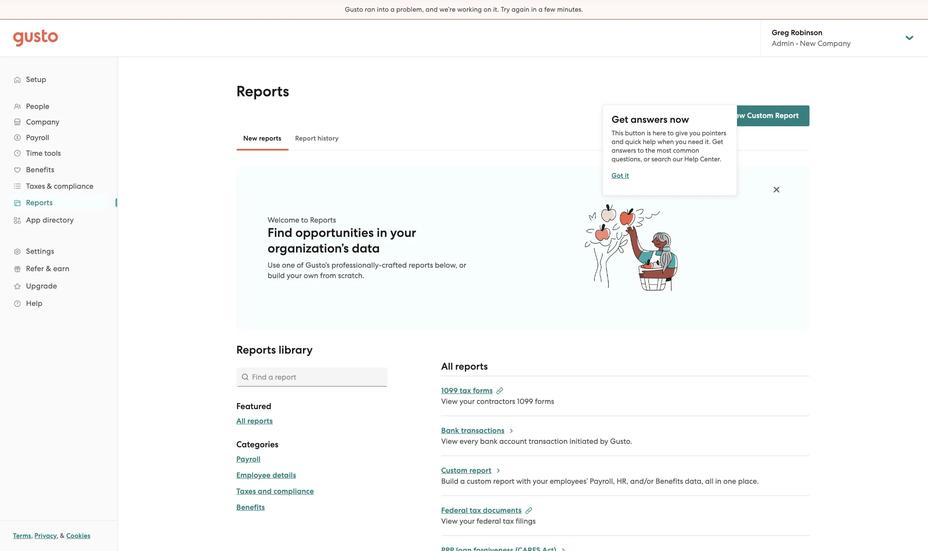 Task type: describe. For each thing, give the bounding box(es) containing it.
reports inside 'button'
[[259, 135, 281, 142]]

few
[[544, 6, 555, 13]]

it
[[625, 172, 629, 179]]

employee details button
[[236, 471, 296, 481]]

categories
[[236, 440, 278, 450]]

new for new custom report
[[729, 111, 745, 120]]

on
[[484, 6, 491, 13]]

earn
[[53, 264, 69, 273]]

setup link
[[9, 72, 109, 87]]

got it
[[612, 172, 629, 179]]

problem,
[[396, 6, 424, 13]]

app directory link
[[9, 212, 109, 228]]

tax for 1099
[[460, 386, 471, 395]]

custom report link
[[441, 466, 502, 475]]

taxes for taxes and compliance
[[236, 487, 256, 496]]

compliance for taxes and compliance
[[274, 487, 314, 496]]

help link
[[9, 296, 109, 311]]

0 horizontal spatial a
[[390, 6, 395, 13]]

2 horizontal spatial a
[[538, 6, 543, 13]]

1 horizontal spatial forms
[[535, 397, 554, 406]]

faqs
[[680, 111, 698, 120]]

welcome to reports find opportunities in your organization's data
[[268, 216, 416, 256]]

directory
[[42, 216, 74, 224]]

upgrade link
[[9, 278, 109, 294]]

again
[[511, 6, 529, 13]]

need
[[688, 138, 703, 146]]

settings
[[26, 247, 54, 256]]

center.
[[700, 155, 721, 163]]

or inside 'use one of gusto's professionally-crafted reports below, or build your own from scratch.'
[[459, 261, 466, 270]]

1 horizontal spatial one
[[723, 477, 736, 486]]

1 , from the left
[[31, 532, 33, 540]]

transactions
[[461, 426, 504, 435]]

employee
[[236, 471, 271, 480]]

your inside 'use one of gusto's professionally-crafted reports below, or build your own from scratch.'
[[287, 271, 302, 280]]

reports inside welcome to reports find opportunities in your organization's data
[[310, 216, 336, 224]]

got
[[612, 172, 623, 179]]

gusto navigation element
[[0, 57, 117, 326]]

1 horizontal spatial custom
[[747, 111, 773, 120]]

1 vertical spatial benefits
[[656, 477, 683, 486]]

hr,
[[617, 477, 628, 486]]

cookies
[[66, 532, 90, 540]]

people
[[26, 102, 49, 111]]

settings link
[[9, 244, 109, 259]]

view your contractors 1099 forms
[[441, 397, 554, 406]]

organization's
[[268, 241, 349, 256]]

tools
[[44, 149, 61, 158]]

payroll inside payroll dropdown button
[[26, 133, 49, 142]]

help inside get answers now this button is here to give you pointers and quick help when you need it. get answers to the most common questions, or search our help center.
[[684, 155, 698, 163]]

1 horizontal spatial all
[[441, 361, 453, 372]]

reports library
[[236, 343, 313, 357]]

Report Search bar field
[[236, 368, 387, 387]]

our
[[673, 155, 683, 163]]

•
[[796, 39, 798, 48]]

1 horizontal spatial and
[[426, 6, 438, 13]]

1 horizontal spatial report
[[775, 111, 799, 120]]

taxes & compliance button
[[9, 178, 109, 194]]

when
[[657, 138, 674, 146]]

1 vertical spatial report
[[493, 477, 514, 486]]

2 , from the left
[[57, 532, 58, 540]]

privacy link
[[35, 532, 57, 540]]

cookies button
[[66, 531, 90, 541]]

company inside greg robinson admin • new company
[[818, 39, 851, 48]]

time tools button
[[9, 145, 109, 161]]

here
[[653, 129, 666, 137]]

account
[[499, 437, 527, 446]]

all reports button
[[236, 416, 273, 427]]

1 horizontal spatial you
[[689, 129, 700, 137]]

reports inside 'use one of gusto's professionally-crafted reports below, or build your own from scratch.'
[[409, 261, 433, 270]]

into
[[377, 6, 389, 13]]

by
[[600, 437, 608, 446]]

try
[[501, 6, 510, 13]]

all inside button
[[236, 417, 246, 426]]

0 vertical spatial to
[[668, 129, 674, 137]]

help
[[643, 138, 656, 146]]

custom report
[[441, 466, 491, 475]]

list containing people
[[0, 99, 117, 312]]

company inside dropdown button
[[26, 118, 59, 126]]

or inside get answers now this button is here to give you pointers and quick help when you need it. get answers to the most common questions, or search our help center.
[[644, 155, 650, 163]]

2 vertical spatial tax
[[503, 517, 514, 526]]

of
[[297, 261, 304, 270]]

new reports button
[[236, 128, 288, 149]]

reports inside reports link
[[26, 198, 53, 207]]

& for earn
[[46, 264, 51, 273]]

taxes for taxes & compliance
[[26, 182, 45, 191]]

0 horizontal spatial it.
[[493, 6, 499, 13]]

reports link
[[9, 195, 109, 211]]

featured
[[236, 402, 271, 411]]

view for 1099 tax forms
[[441, 397, 458, 406]]

robinson
[[791, 28, 822, 37]]

benefits link
[[9, 162, 109, 178]]

view for bank transactions
[[441, 437, 458, 446]]

time tools
[[26, 149, 61, 158]]

federal tax documents link
[[441, 506, 532, 515]]

1 horizontal spatial 1099
[[517, 397, 533, 406]]

refer & earn
[[26, 264, 69, 273]]

0 vertical spatial forms
[[473, 386, 493, 395]]

library
[[279, 343, 313, 357]]

greg robinson admin • new company
[[772, 28, 851, 48]]

history
[[318, 135, 339, 142]]

got it button
[[612, 170, 629, 181]]

build a custom report with your employees' payroll, hr, and/or benefits data, all in one place.
[[441, 477, 759, 486]]

app
[[26, 216, 41, 224]]

employees'
[[550, 477, 588, 486]]

compliance for taxes & compliance
[[54, 182, 94, 191]]

reports inside button
[[247, 417, 273, 426]]

common
[[673, 146, 699, 154]]

company button
[[9, 114, 109, 130]]

upgrade
[[26, 282, 57, 290]]

new custom report
[[729, 111, 799, 120]]

report inside button
[[295, 135, 316, 142]]



Task type: vqa. For each thing, say whether or not it's contained in the screenshot.
left Custom
yes



Task type: locate. For each thing, give the bounding box(es) containing it.
you
[[689, 129, 700, 137], [676, 138, 686, 146]]

0 vertical spatial answers
[[631, 114, 667, 125]]

your inside welcome to reports find opportunities in your organization's data
[[390, 225, 416, 240]]

view down 1099 tax forms
[[441, 397, 458, 406]]

0 vertical spatial and
[[426, 6, 438, 13]]

1 vertical spatial and
[[612, 138, 624, 146]]

0 vertical spatial 1099
[[441, 386, 458, 395]]

0 horizontal spatial 1099
[[441, 386, 458, 395]]

with
[[516, 477, 531, 486]]

taxes and compliance button
[[236, 487, 314, 497]]

, left the cookies button
[[57, 532, 58, 540]]

1 vertical spatial to
[[638, 146, 644, 154]]

1 vertical spatial new
[[729, 111, 745, 120]]

build
[[441, 477, 458, 486]]

1 vertical spatial get
[[712, 138, 723, 146]]

bank transactions link
[[441, 426, 515, 435]]

scratch.
[[338, 271, 364, 280]]

federal
[[441, 506, 468, 515]]

1 horizontal spatial help
[[684, 155, 698, 163]]

report history button
[[288, 128, 346, 149]]

1 vertical spatial in
[[377, 225, 387, 240]]

help down the upgrade
[[26, 299, 43, 308]]

0 vertical spatial company
[[818, 39, 851, 48]]

new reports
[[243, 135, 281, 142]]

opportunities
[[295, 225, 374, 240]]

reports
[[259, 135, 281, 142], [409, 261, 433, 270], [455, 361, 488, 372], [247, 417, 273, 426]]

data
[[352, 241, 380, 256]]

0 horizontal spatial new
[[243, 135, 257, 142]]

refer
[[26, 264, 44, 273]]

& for compliance
[[47, 182, 52, 191]]

0 vertical spatial or
[[644, 155, 650, 163]]

to up when
[[668, 129, 674, 137]]

your down 1099 tax forms
[[460, 397, 475, 406]]

employee details
[[236, 471, 296, 480]]

0 horizontal spatial payroll
[[26, 133, 49, 142]]

1 vertical spatial tax
[[470, 506, 481, 515]]

0 vertical spatial custom
[[747, 111, 773, 120]]

payroll up time
[[26, 133, 49, 142]]

faqs button
[[670, 111, 698, 121]]

help
[[684, 155, 698, 163], [26, 299, 43, 308]]

in up data
[[377, 225, 387, 240]]

1 horizontal spatial or
[[644, 155, 650, 163]]

in right all
[[715, 477, 721, 486]]

benefits button
[[236, 503, 265, 513]]

help inside the gusto navigation element
[[26, 299, 43, 308]]

0 horizontal spatial all reports
[[236, 417, 273, 426]]

a right into
[[390, 6, 395, 13]]

benefits down time tools
[[26, 165, 54, 174]]

answers up is on the top right of page
[[631, 114, 667, 125]]

payroll button
[[9, 130, 109, 145]]

terms , privacy , & cookies
[[13, 532, 90, 540]]

it. inside get answers now this button is here to give you pointers and quick help when you need it. get answers to the most common questions, or search our help center.
[[705, 138, 711, 146]]

& inside dropdown button
[[47, 182, 52, 191]]

payroll up employee
[[236, 455, 261, 464]]

tax down documents
[[503, 517, 514, 526]]

1 vertical spatial forms
[[535, 397, 554, 406]]

taxes inside taxes & compliance dropdown button
[[26, 182, 45, 191]]

2 horizontal spatial new
[[800, 39, 816, 48]]

new inside 'button'
[[243, 135, 257, 142]]

setup
[[26, 75, 46, 84]]

your down federal on the bottom of page
[[460, 517, 475, 526]]

view for federal tax documents
[[441, 517, 458, 526]]

, left privacy link
[[31, 532, 33, 540]]

app directory
[[26, 216, 74, 224]]

benefits left data,
[[656, 477, 683, 486]]

and inside get answers now this button is here to give you pointers and quick help when you need it. get answers to the most common questions, or search our help center.
[[612, 138, 624, 146]]

compliance up reports link
[[54, 182, 94, 191]]

2 vertical spatial &
[[60, 532, 65, 540]]

get down pointers
[[712, 138, 723, 146]]

1 vertical spatial one
[[723, 477, 736, 486]]

0 vertical spatial taxes
[[26, 182, 45, 191]]

0 horizontal spatial you
[[676, 138, 686, 146]]

it. down pointers
[[705, 138, 711, 146]]

view your federal tax filings
[[441, 517, 536, 526]]

list
[[0, 99, 117, 312]]

is
[[647, 129, 651, 137]]

1 horizontal spatial compliance
[[274, 487, 314, 496]]

report history
[[295, 135, 339, 142]]

0 horizontal spatial to
[[301, 216, 308, 224]]

gusto
[[345, 6, 363, 13]]

report left with
[[493, 477, 514, 486]]

to left the the
[[638, 146, 644, 154]]

1 vertical spatial compliance
[[274, 487, 314, 496]]

and down this on the top of the page
[[612, 138, 624, 146]]

one left of
[[282, 261, 295, 270]]

all reports
[[441, 361, 488, 372], [236, 417, 273, 426]]

all up 1099 tax forms
[[441, 361, 453, 372]]

reports
[[236, 82, 289, 100], [26, 198, 53, 207], [310, 216, 336, 224], [236, 343, 276, 357]]

1 vertical spatial 1099
[[517, 397, 533, 406]]

1 horizontal spatial ,
[[57, 532, 58, 540]]

professionally-
[[332, 261, 382, 270]]

the
[[645, 146, 655, 154]]

all reports down featured on the bottom left of the page
[[236, 417, 273, 426]]

get answers now this button is here to give you pointers and quick help when you need it. get answers to the most common questions, or search our help center.
[[612, 114, 726, 163]]

2 vertical spatial new
[[243, 135, 257, 142]]

1 vertical spatial report
[[295, 135, 316, 142]]

you up need at the right of page
[[689, 129, 700, 137]]

custom
[[467, 477, 491, 486]]

tax up view your contractors 1099 forms
[[460, 386, 471, 395]]

2 horizontal spatial benefits
[[656, 477, 683, 486]]

find
[[268, 225, 292, 240]]

0 horizontal spatial forms
[[473, 386, 493, 395]]

0 vertical spatial you
[[689, 129, 700, 137]]

1 horizontal spatial taxes
[[236, 487, 256, 496]]

1 horizontal spatial all reports
[[441, 361, 488, 372]]

one
[[282, 261, 295, 270], [723, 477, 736, 486]]

0 horizontal spatial in
[[377, 225, 387, 240]]

1 horizontal spatial in
[[531, 6, 537, 13]]

welcome
[[268, 216, 299, 224]]

0 horizontal spatial report
[[295, 135, 316, 142]]

0 horizontal spatial compliance
[[54, 182, 94, 191]]

to inside welcome to reports find opportunities in your organization's data
[[301, 216, 308, 224]]

taxes & compliance
[[26, 182, 94, 191]]

1 horizontal spatial a
[[460, 477, 465, 486]]

report up custom
[[469, 466, 491, 475]]

place.
[[738, 477, 759, 486]]

search
[[651, 155, 671, 163]]

1 horizontal spatial payroll
[[236, 455, 261, 464]]

get up this on the top of the page
[[612, 114, 628, 125]]

2 horizontal spatial to
[[668, 129, 674, 137]]

0 horizontal spatial company
[[26, 118, 59, 126]]

new inside greg robinson admin • new company
[[800, 39, 816, 48]]

new
[[800, 39, 816, 48], [729, 111, 745, 120], [243, 135, 257, 142]]

a left few
[[538, 6, 543, 13]]

view down federal on the bottom of page
[[441, 517, 458, 526]]

build
[[268, 271, 285, 280]]

and left we're
[[426, 6, 438, 13]]

0 horizontal spatial all
[[236, 417, 246, 426]]

1 vertical spatial help
[[26, 299, 43, 308]]

1 vertical spatial it.
[[705, 138, 711, 146]]

0 horizontal spatial benefits
[[26, 165, 54, 174]]

home image
[[13, 29, 58, 47]]

1099
[[441, 386, 458, 395], [517, 397, 533, 406]]

and
[[426, 6, 438, 13], [612, 138, 624, 146], [258, 487, 272, 496]]

1099 up bank
[[441, 386, 458, 395]]

2 horizontal spatial and
[[612, 138, 624, 146]]

1 horizontal spatial to
[[638, 146, 644, 154]]

or down the the
[[644, 155, 650, 163]]

working
[[457, 6, 482, 13]]

a down custom report
[[460, 477, 465, 486]]

report
[[469, 466, 491, 475], [493, 477, 514, 486]]

ran
[[365, 6, 375, 13]]

forms up the transaction
[[535, 397, 554, 406]]

questions,
[[612, 155, 642, 163]]

privacy
[[35, 532, 57, 540]]

filings
[[516, 517, 536, 526]]

0 horizontal spatial report
[[469, 466, 491, 475]]

1 vertical spatial or
[[459, 261, 466, 270]]

2 view from the top
[[441, 437, 458, 446]]

1 vertical spatial payroll
[[236, 455, 261, 464]]

,
[[31, 532, 33, 540], [57, 532, 58, 540]]

0 vertical spatial benefits
[[26, 165, 54, 174]]

you down "give"
[[676, 138, 686, 146]]

compliance down the details
[[274, 487, 314, 496]]

answers
[[631, 114, 667, 125], [612, 146, 636, 154]]

compliance inside dropdown button
[[54, 182, 94, 191]]

0 vertical spatial help
[[684, 155, 698, 163]]

1 horizontal spatial get
[[712, 138, 723, 146]]

your down of
[[287, 271, 302, 280]]

0 vertical spatial &
[[47, 182, 52, 191]]

0 horizontal spatial get
[[612, 114, 628, 125]]

in right again
[[531, 6, 537, 13]]

0 vertical spatial one
[[282, 261, 295, 270]]

& left the cookies button
[[60, 532, 65, 540]]

0 vertical spatial report
[[469, 466, 491, 475]]

0 horizontal spatial help
[[26, 299, 43, 308]]

in inside welcome to reports find opportunities in your organization's data
[[377, 225, 387, 240]]

0 vertical spatial it.
[[493, 6, 499, 13]]

time
[[26, 149, 43, 158]]

compliance inside button
[[274, 487, 314, 496]]

3 view from the top
[[441, 517, 458, 526]]

company down people
[[26, 118, 59, 126]]

0 horizontal spatial custom
[[441, 466, 468, 475]]

taxes up the benefits "button"
[[236, 487, 256, 496]]

company
[[818, 39, 851, 48], [26, 118, 59, 126]]

admin
[[772, 39, 794, 48]]

gusto's
[[305, 261, 330, 270]]

0 vertical spatial all reports
[[441, 361, 488, 372]]

0 vertical spatial all
[[441, 361, 453, 372]]

2 vertical spatial view
[[441, 517, 458, 526]]

0 horizontal spatial one
[[282, 261, 295, 270]]

taxes inside taxes and compliance button
[[236, 487, 256, 496]]

1 horizontal spatial it.
[[705, 138, 711, 146]]

0 vertical spatial new
[[800, 39, 816, 48]]

0 vertical spatial get
[[612, 114, 628, 125]]

1 vertical spatial you
[[676, 138, 686, 146]]

1 vertical spatial answers
[[612, 146, 636, 154]]

forms up contractors
[[473, 386, 493, 395]]

taxes and compliance
[[236, 487, 314, 496]]

2 vertical spatial in
[[715, 477, 721, 486]]

refer & earn link
[[9, 261, 109, 276]]

0 vertical spatial tax
[[460, 386, 471, 395]]

give
[[675, 129, 688, 137]]

gusto.
[[610, 437, 632, 446]]

or right below,
[[459, 261, 466, 270]]

payroll,
[[590, 477, 615, 486]]

and inside button
[[258, 487, 272, 496]]

and/or
[[630, 477, 654, 486]]

we're
[[439, 6, 456, 13]]

view down bank
[[441, 437, 458, 446]]

tax up view your federal tax filings
[[470, 506, 481, 515]]

greg
[[772, 28, 789, 37]]

and down employee details 'button'
[[258, 487, 272, 496]]

1 horizontal spatial company
[[818, 39, 851, 48]]

below,
[[435, 261, 457, 270]]

every
[[460, 437, 478, 446]]

1 horizontal spatial new
[[729, 111, 745, 120]]

help down common
[[684, 155, 698, 163]]

view every bank account transaction initiated by gusto.
[[441, 437, 632, 446]]

0 vertical spatial in
[[531, 6, 537, 13]]

all down featured on the bottom left of the page
[[236, 417, 246, 426]]

1 vertical spatial custom
[[441, 466, 468, 475]]

1 vertical spatial company
[[26, 118, 59, 126]]

this
[[612, 129, 623, 137]]

to
[[668, 129, 674, 137], [638, 146, 644, 154], [301, 216, 308, 224]]

to right "welcome"
[[301, 216, 308, 224]]

contractors
[[477, 397, 515, 406]]

1 horizontal spatial report
[[493, 477, 514, 486]]

& left 'earn' at the top
[[46, 264, 51, 273]]

all reports up 1099 tax forms
[[441, 361, 488, 372]]

terms link
[[13, 532, 31, 540]]

benefits down taxes and compliance button
[[236, 503, 265, 512]]

transaction
[[529, 437, 568, 446]]

2 horizontal spatial in
[[715, 477, 721, 486]]

1 horizontal spatial benefits
[[236, 503, 265, 512]]

forms
[[473, 386, 493, 395], [535, 397, 554, 406]]

gusto ran into a problem, and we're working on it. try again in a few minutes.
[[345, 6, 583, 13]]

1099 right contractors
[[517, 397, 533, 406]]

1 vertical spatial all reports
[[236, 417, 273, 426]]

people button
[[9, 99, 109, 114]]

reports tab list
[[236, 126, 809, 151]]

one left the place.
[[723, 477, 736, 486]]

it. right on
[[493, 6, 499, 13]]

your right with
[[533, 477, 548, 486]]

new for new reports
[[243, 135, 257, 142]]

one inside 'use one of gusto's professionally-crafted reports below, or build your own from scratch.'
[[282, 261, 295, 270]]

2 vertical spatial benefits
[[236, 503, 265, 512]]

your up the crafted
[[390, 225, 416, 240]]

company down robinson
[[818, 39, 851, 48]]

0 vertical spatial view
[[441, 397, 458, 406]]

answers up questions,
[[612, 146, 636, 154]]

1 vertical spatial all
[[236, 417, 246, 426]]

benefits inside the gusto navigation element
[[26, 165, 54, 174]]

2 vertical spatial to
[[301, 216, 308, 224]]

details
[[272, 471, 296, 480]]

& up reports link
[[47, 182, 52, 191]]

1 view from the top
[[441, 397, 458, 406]]

benefits
[[26, 165, 54, 174], [656, 477, 683, 486], [236, 503, 265, 512]]

tax for federal
[[470, 506, 481, 515]]

taxes up reports link
[[26, 182, 45, 191]]



